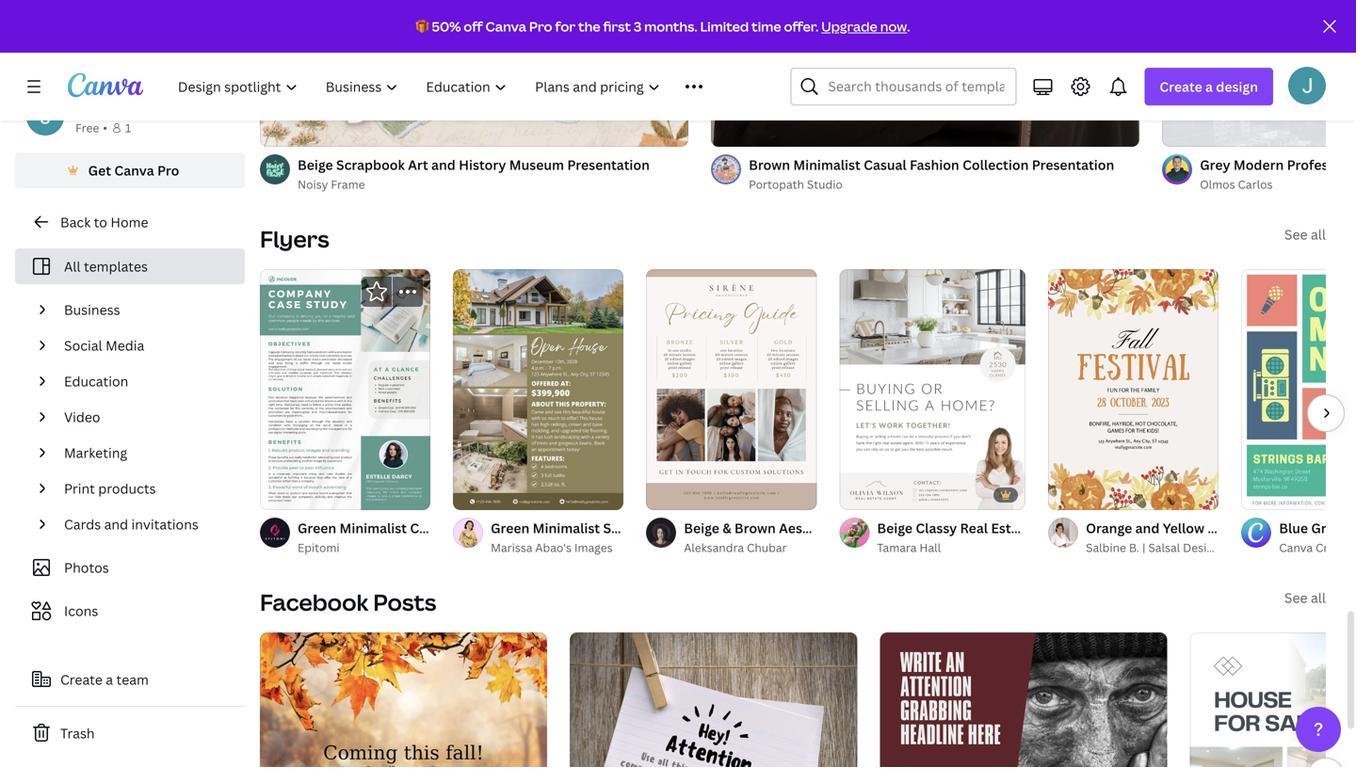 Task type: locate. For each thing, give the bounding box(es) containing it.
aleksandra chubar
[[684, 540, 787, 556]]

0 vertical spatial beige
[[298, 156, 333, 174]]

1 vertical spatial and
[[104, 516, 128, 534]]

marketing up 'salbine'
[[1035, 519, 1099, 537]]

0 vertical spatial and
[[431, 156, 456, 174]]

all down olmos carlos link on the top of the page
[[1311, 226, 1326, 243]]

all
[[64, 258, 81, 275]]

0 horizontal spatial create
[[60, 671, 103, 689]]

print products link
[[57, 471, 234, 507]]

marketing down video
[[64, 444, 127, 462]]

1 vertical spatial pro
[[157, 162, 179, 179]]

1 vertical spatial create
[[60, 671, 103, 689]]

casual
[[864, 156, 907, 174]]

create for create a team
[[60, 671, 103, 689]]

see all link down canva creative link
[[1284, 589, 1326, 607]]

maroon and white photo heavy famine/poverty crisis hub facebook post image
[[880, 633, 1167, 768]]

create inside create a team button
[[60, 671, 103, 689]]

canva
[[486, 17, 526, 35], [114, 162, 154, 179], [1279, 540, 1313, 556]]

see all link down olmos carlos link on the top of the page
[[1284, 226, 1326, 243]]

canva inside button
[[114, 162, 154, 179]]

1 see all link from the top
[[1284, 226, 1326, 243]]

2 presentation from the left
[[1032, 156, 1114, 174]]

abao's
[[535, 540, 572, 556]]

1 vertical spatial see all link
[[1284, 589, 1326, 607]]

0 horizontal spatial canva
[[114, 162, 154, 179]]

beige classy real estate marketing flyer link
[[877, 518, 1135, 539]]

a inside dropdown button
[[1206, 78, 1213, 96]]

education
[[64, 372, 128, 390]]

0 horizontal spatial pro
[[157, 162, 179, 179]]

olmos carlos link
[[1200, 175, 1356, 194]]

presentation right collection
[[1032, 156, 1114, 174]]

first
[[603, 17, 631, 35]]

art
[[408, 156, 428, 174]]

beige up tamara
[[877, 519, 913, 537]]

2 vertical spatial canva
[[1279, 540, 1313, 556]]

beige scrapbook art and history museum presentation noisy frame
[[298, 156, 650, 192]]

templates
[[84, 258, 148, 275]]

0 horizontal spatial presentation
[[567, 156, 650, 174]]

to
[[94, 213, 107, 231]]

see
[[1284, 226, 1308, 243], [1284, 589, 1308, 607]]

fashion
[[910, 156, 959, 174]]

brown minimalist casual fashion collection presentation link
[[749, 154, 1140, 175]]

1 horizontal spatial and
[[431, 156, 456, 174]]

see down olmos carlos link on the top of the page
[[1284, 226, 1308, 243]]

pro
[[529, 17, 552, 35], [157, 162, 179, 179]]

marissa abao's images
[[491, 540, 613, 556]]

1 horizontal spatial marketing
[[1035, 519, 1099, 537]]

frame
[[331, 177, 365, 192]]

brown minimalist casual fashion collection presentation image
[[711, 0, 1140, 147]]

and inside beige scrapbook art and history museum presentation noisy frame
[[431, 156, 456, 174]]

get
[[88, 162, 111, 179]]

create inside the create a design dropdown button
[[1160, 78, 1202, 96]]

pro inside the get canva pro button
[[157, 162, 179, 179]]

a left 'team'
[[106, 671, 113, 689]]

green minimalist company case study flyer portrait image
[[260, 269, 430, 510]]

marketing
[[64, 444, 127, 462], [1035, 519, 1099, 537]]

beige classy real estate marketing flyer image
[[839, 269, 1026, 510]]

2 all from the top
[[1311, 589, 1326, 607]]

and right art
[[431, 156, 456, 174]]

1 vertical spatial all
[[1311, 589, 1326, 607]]

all templates
[[64, 258, 148, 275]]

beige classy real estate marketing flyer tamara hall
[[877, 519, 1135, 556]]

grey modern professional business project presentation image
[[1162, 0, 1356, 147]]

0 horizontal spatial and
[[104, 516, 128, 534]]

beige & brown aesthetic elegant minimalist photographer pricing guide flyer image
[[646, 269, 817, 510]]

0 vertical spatial create
[[1160, 78, 1202, 96]]

history
[[459, 156, 506, 174]]

education link
[[57, 364, 234, 399]]

0 vertical spatial see all link
[[1284, 226, 1326, 243]]

pro left for
[[529, 17, 552, 35]]

see for flyers
[[1284, 226, 1308, 243]]

1 vertical spatial beige
[[877, 519, 913, 537]]

1 see all from the top
[[1284, 226, 1326, 243]]

see all link
[[1284, 226, 1326, 243], [1284, 589, 1326, 607]]

a left "design"
[[1206, 78, 1213, 96]]

create left 'team'
[[60, 671, 103, 689]]

marissa abao's images link
[[491, 539, 624, 558]]

2 see all link from the top
[[1284, 589, 1326, 607]]

1 vertical spatial marketing
[[1035, 519, 1099, 537]]

beige up noisy
[[298, 156, 333, 174]]

1 presentation from the left
[[567, 156, 650, 174]]

1 horizontal spatial pro
[[529, 17, 552, 35]]

Search search field
[[828, 69, 1004, 105]]

0 horizontal spatial marketing
[[64, 444, 127, 462]]

all down canva creative link
[[1311, 589, 1326, 607]]

0 vertical spatial see
[[1284, 226, 1308, 243]]

a for design
[[1206, 78, 1213, 96]]

print products
[[64, 480, 156, 498]]

see all for facebook posts
[[1284, 589, 1326, 607]]

beige for beige classy real estate marketing flyer
[[877, 519, 913, 537]]

video link
[[57, 399, 234, 435]]

1 vertical spatial a
[[106, 671, 113, 689]]

1 vertical spatial canva
[[114, 162, 154, 179]]

1 horizontal spatial presentation
[[1032, 156, 1114, 174]]

1 vertical spatial see
[[1284, 589, 1308, 607]]

trash
[[60, 725, 95, 743]]

facebook
[[260, 587, 369, 618]]

2 see from the top
[[1284, 589, 1308, 607]]

a inside button
[[106, 671, 113, 689]]

create a design button
[[1145, 68, 1273, 105]]

create
[[1160, 78, 1202, 96], [60, 671, 103, 689]]

create left "design"
[[1160, 78, 1202, 96]]

None search field
[[790, 68, 1017, 105]]

1 horizontal spatial a
[[1206, 78, 1213, 96]]

team
[[116, 671, 149, 689]]

create a team
[[60, 671, 149, 689]]

marketing inside beige classy real estate marketing flyer tamara hall
[[1035, 519, 1099, 537]]

all for flyers
[[1311, 226, 1326, 243]]

0 vertical spatial canva
[[486, 17, 526, 35]]

top level navigation element
[[166, 68, 745, 105], [166, 68, 745, 105]]

marketing link
[[57, 435, 234, 471]]

and right "cards"
[[104, 516, 128, 534]]

for
[[555, 17, 576, 35]]

🎁 50% off canva pro for the first 3 months. limited time offer. upgrade now .
[[416, 17, 910, 35]]

2 see all from the top
[[1284, 589, 1326, 607]]

blue green red music icons open mic night flyer image
[[1241, 269, 1356, 510]]

see for facebook posts
[[1284, 589, 1308, 607]]

0 vertical spatial marketing
[[64, 444, 127, 462]]

1 all from the top
[[1311, 226, 1326, 243]]

beige inside beige scrapbook art and history museum presentation noisy frame
[[298, 156, 333, 174]]

0 horizontal spatial beige
[[298, 156, 333, 174]]

see all
[[1284, 226, 1326, 243], [1284, 589, 1326, 607]]

free •
[[75, 120, 107, 136]]

all
[[1311, 226, 1326, 243], [1311, 589, 1326, 607]]

1 horizontal spatial beige
[[877, 519, 913, 537]]

flyer
[[1102, 519, 1135, 537]]

0 vertical spatial pro
[[529, 17, 552, 35]]

presentation
[[567, 156, 650, 174], [1032, 156, 1114, 174]]

museum
[[509, 156, 564, 174]]

back to home link
[[15, 203, 245, 241]]

see all link for facebook posts
[[1284, 589, 1326, 607]]

pro up back to home link
[[157, 162, 179, 179]]

social
[[64, 337, 102, 355]]

see all down canva creative link
[[1284, 589, 1326, 607]]

0 vertical spatial see all
[[1284, 226, 1326, 243]]

cards and invitations
[[64, 516, 199, 534]]

aleksandra chubar link
[[684, 539, 817, 558]]

0 horizontal spatial a
[[106, 671, 113, 689]]

salsal
[[1148, 540, 1180, 556]]

epitomi link
[[298, 539, 430, 558]]

presentation right museum
[[567, 156, 650, 174]]

3
[[634, 17, 642, 35]]

see all down olmos carlos link on the top of the page
[[1284, 226, 1326, 243]]

green minimalist simple professional open house real estate flyer image
[[453, 269, 624, 510]]

and
[[431, 156, 456, 174], [104, 516, 128, 534]]

canva right get
[[114, 162, 154, 179]]

time
[[752, 17, 781, 35]]

upgrade
[[821, 17, 878, 35]]

presentation inside beige scrapbook art and history museum presentation noisy frame
[[567, 156, 650, 174]]

the
[[578, 17, 600, 35]]

1 vertical spatial see all
[[1284, 589, 1326, 607]]

•
[[103, 120, 107, 136]]

john smith image
[[1288, 67, 1326, 104]]

0 vertical spatial a
[[1206, 78, 1213, 96]]

photos
[[64, 559, 109, 577]]

a for team
[[106, 671, 113, 689]]

1 horizontal spatial create
[[1160, 78, 1202, 96]]

canva left creative
[[1279, 540, 1313, 556]]

1 see from the top
[[1284, 226, 1308, 243]]

0 vertical spatial all
[[1311, 226, 1326, 243]]

see down canva creative link
[[1284, 589, 1308, 607]]

canva right off
[[486, 17, 526, 35]]

business
[[64, 301, 120, 319]]

beige inside beige classy real estate marketing flyer tamara hall
[[877, 519, 913, 537]]



Task type: vqa. For each thing, say whether or not it's contained in the screenshot.
Back to Home link
yes



Task type: describe. For each thing, give the bounding box(es) containing it.
chubar
[[747, 540, 787, 556]]

months.
[[644, 17, 697, 35]]

portopath studio link
[[749, 175, 1140, 194]]

now
[[880, 17, 907, 35]]

2 horizontal spatial canva
[[1279, 540, 1313, 556]]

flyers
[[260, 224, 329, 254]]

creative
[[1316, 540, 1356, 556]]

photos link
[[26, 550, 234, 586]]

real
[[960, 519, 988, 537]]

b.
[[1129, 540, 1140, 556]]

professiona
[[1287, 156, 1356, 174]]

classy
[[916, 519, 957, 537]]

video
[[64, 408, 100, 426]]

canva creative link
[[1279, 539, 1356, 558]]

1
[[125, 120, 131, 136]]

media
[[106, 337, 144, 355]]

free
[[75, 120, 99, 136]]

tamara
[[877, 540, 917, 556]]

minimalist
[[793, 156, 861, 174]]

cards
[[64, 516, 101, 534]]

beige for beige scrapbook art and history museum presentation
[[298, 156, 333, 174]]

brown
[[749, 156, 790, 174]]

orange photocentric coming this fall facebook post image
[[260, 633, 547, 768]]

create for create a design
[[1160, 78, 1202, 96]]

brown minimalist casual fashion collection presentation portopath studio
[[749, 156, 1114, 192]]

invitations
[[131, 516, 199, 534]]

collection
[[963, 156, 1029, 174]]

beige scrapbook art and history museum presentation link
[[298, 154, 689, 175]]

icons link
[[26, 593, 234, 629]]

studio
[[807, 177, 843, 192]]

marissa
[[491, 540, 533, 556]]

print
[[64, 480, 95, 498]]

noisy
[[298, 177, 328, 192]]

social media
[[64, 337, 144, 355]]

🎁
[[416, 17, 429, 35]]

salbine b. | salsal design link
[[1086, 539, 1220, 558]]

noisy frame link
[[298, 175, 689, 194]]

all for facebook posts
[[1311, 589, 1326, 607]]

grey modern professiona olmos carlos
[[1200, 156, 1356, 192]]

scrapbook
[[336, 156, 405, 174]]

aleksandra
[[684, 540, 744, 556]]

offer.
[[784, 17, 819, 35]]

salbine
[[1086, 540, 1126, 556]]

epitomi
[[298, 540, 340, 556]]

upgrade now button
[[821, 17, 907, 35]]

back to home
[[60, 213, 148, 231]]

50%
[[432, 17, 461, 35]]

white professional real estate facebook post image
[[1190, 633, 1356, 768]]

get canva pro
[[88, 162, 179, 179]]

tamara hall link
[[877, 539, 1026, 558]]

beige scrapbook art and history museum presentation image
[[260, 0, 689, 147]]

see all for flyers
[[1284, 226, 1326, 243]]

see all link for flyers
[[1284, 226, 1326, 243]]

hall
[[920, 540, 941, 556]]

|
[[1142, 540, 1146, 556]]

images
[[574, 540, 613, 556]]

estate
[[991, 519, 1032, 537]]

business link
[[57, 292, 234, 328]]

salbine b. | salsal design
[[1086, 540, 1220, 556]]

.
[[907, 17, 910, 35]]

olmos
[[1200, 177, 1235, 192]]

facebook posts
[[260, 587, 436, 618]]

icons
[[64, 602, 98, 620]]

grey modern professiona link
[[1200, 154, 1356, 175]]

1 horizontal spatial canva
[[486, 17, 526, 35]]

design
[[1216, 78, 1258, 96]]

off
[[464, 17, 483, 35]]

posts
[[373, 587, 436, 618]]

brown wood texture attention facebook post image
[[570, 633, 857, 768]]

design
[[1183, 540, 1220, 556]]

get canva pro button
[[15, 153, 245, 188]]

presentation inside 'brown minimalist casual fashion collection presentation portopath studio'
[[1032, 156, 1114, 174]]

products
[[98, 480, 156, 498]]

create a design
[[1160, 78, 1258, 96]]

cards and invitations link
[[57, 507, 234, 542]]

social media link
[[57, 328, 234, 364]]

home
[[111, 213, 148, 231]]

trash link
[[15, 715, 245, 752]]

orange and yellow fall festival event flyer image
[[1048, 269, 1219, 510]]

limited
[[700, 17, 749, 35]]

carlos
[[1238, 177, 1273, 192]]

grey
[[1200, 156, 1230, 174]]

canva creative
[[1279, 540, 1356, 556]]



